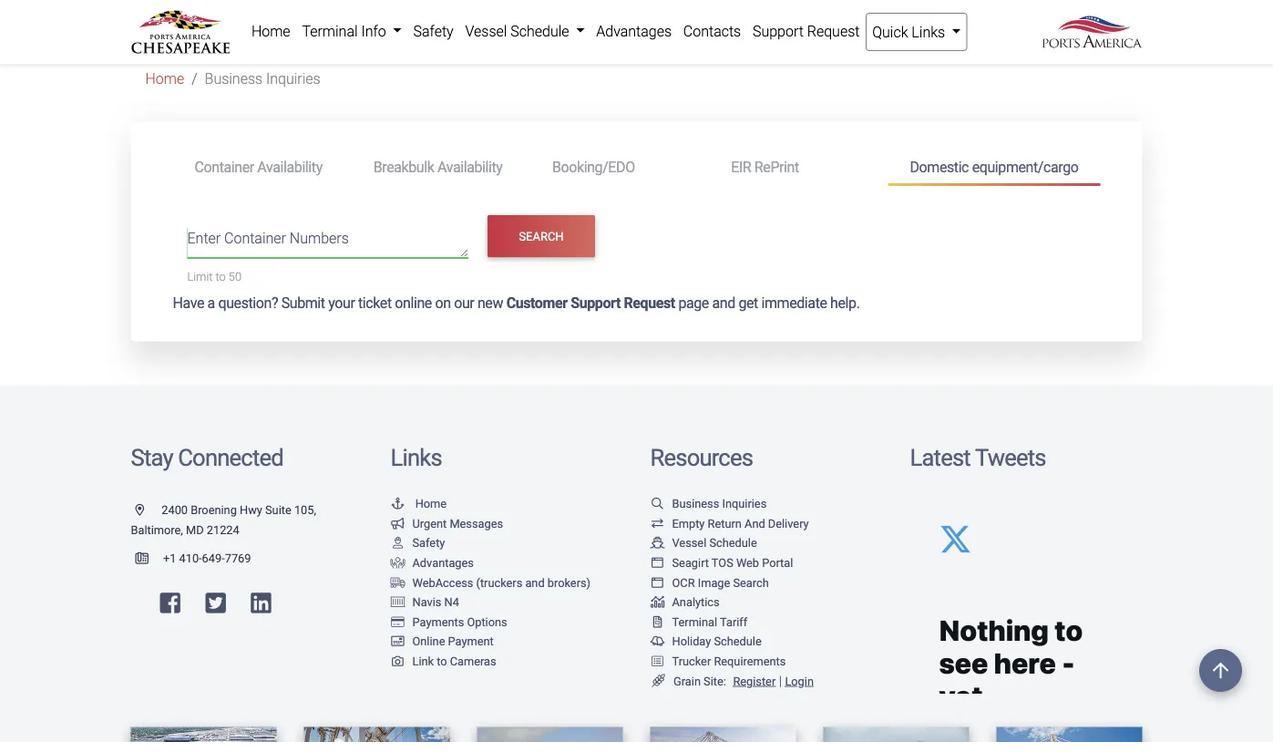 Task type: vqa. For each thing, say whether or not it's contained in the screenshot.
right 'and'
yes



Task type: locate. For each thing, give the bounding box(es) containing it.
analytics link
[[651, 595, 720, 609]]

0 vertical spatial inquiries
[[266, 70, 321, 87]]

credit card image
[[391, 616, 405, 628]]

0 horizontal spatial advantages link
[[391, 556, 474, 570]]

container up enter
[[195, 158, 254, 175]]

1 vertical spatial to
[[437, 654, 447, 668]]

trucker
[[672, 654, 711, 668]]

links up anchor image
[[391, 444, 442, 472]]

safety down "urgent"
[[413, 536, 445, 550]]

0 vertical spatial schedule
[[511, 22, 569, 40]]

our
[[454, 295, 474, 312]]

advantages
[[597, 22, 672, 40], [413, 556, 474, 570]]

ocr
[[672, 576, 695, 589]]

0 vertical spatial request
[[808, 22, 860, 40]]

+1
[[163, 552, 176, 565]]

ocr image search
[[672, 576, 769, 589]]

return
[[708, 516, 742, 530]]

links right quick
[[912, 23, 946, 41]]

domestic equipment/cargo
[[910, 158, 1079, 175]]

1 vertical spatial terminal
[[672, 615, 718, 629]]

container up 50
[[224, 229, 286, 247]]

breakbulk availability link
[[352, 150, 531, 183]]

1 horizontal spatial terminal
[[672, 615, 718, 629]]

2 vertical spatial schedule
[[714, 635, 762, 648]]

0 vertical spatial advantages
[[597, 22, 672, 40]]

terminal for terminal info
[[302, 22, 358, 40]]

0 horizontal spatial and
[[526, 576, 545, 589]]

2400 broening hwy suite 105, baltimore, md 21224 link
[[131, 503, 316, 537]]

suite
[[265, 503, 291, 517]]

equipment/cargo
[[972, 158, 1079, 175]]

availability right breakbulk
[[438, 158, 503, 175]]

business inquiries link
[[651, 497, 767, 510]]

user hard hat image
[[391, 537, 405, 549]]

0 horizontal spatial business inquiries
[[205, 70, 321, 87]]

business inquiries up return on the right bottom
[[672, 497, 767, 510]]

1 vertical spatial vessel schedule link
[[651, 536, 757, 550]]

latest
[[910, 444, 971, 472]]

ship image
[[651, 537, 665, 549]]

container storage image
[[391, 596, 405, 608]]

browser image inside seagirt tos web portal link
[[651, 557, 665, 568]]

1 horizontal spatial business
[[672, 497, 720, 510]]

0 horizontal spatial inquiries
[[266, 70, 321, 87]]

safety link down "urgent"
[[391, 536, 445, 550]]

domestic equipment/cargo link
[[888, 150, 1101, 186]]

schedule
[[511, 22, 569, 40], [710, 536, 757, 550], [714, 635, 762, 648]]

1 vertical spatial search
[[733, 576, 769, 589]]

0 horizontal spatial vessel
[[465, 22, 507, 40]]

1 vertical spatial business inquiries
[[672, 497, 767, 510]]

1 horizontal spatial request
[[808, 22, 860, 40]]

advantages left the contacts link
[[597, 22, 672, 40]]

browser image
[[651, 557, 665, 568], [651, 576, 665, 588]]

0 vertical spatial business
[[205, 70, 263, 87]]

advantages link left contacts at right top
[[591, 13, 678, 49]]

0 vertical spatial terminal
[[302, 22, 358, 40]]

0 vertical spatial links
[[912, 23, 946, 41]]

availability
[[257, 158, 323, 175], [438, 158, 503, 175]]

and left get
[[712, 295, 736, 312]]

0 vertical spatial advantages link
[[591, 13, 678, 49]]

browser image inside ocr image search link
[[651, 576, 665, 588]]

support request
[[753, 22, 860, 40]]

vessel schedule link
[[460, 13, 591, 49], [651, 536, 757, 550]]

search button
[[488, 215, 595, 258]]

2 availability from the left
[[438, 158, 503, 175]]

terminal left info
[[302, 22, 358, 40]]

advantages link up webaccess
[[391, 556, 474, 570]]

terminal down analytics
[[672, 615, 718, 629]]

0 vertical spatial container
[[195, 158, 254, 175]]

submit
[[281, 295, 325, 312]]

info
[[361, 22, 386, 40]]

tariff
[[720, 615, 748, 629]]

1 horizontal spatial home link
[[246, 13, 296, 49]]

question?
[[218, 295, 278, 312]]

2 horizontal spatial home link
[[391, 497, 447, 510]]

1 vertical spatial advantages
[[413, 556, 474, 570]]

search down web
[[733, 576, 769, 589]]

0 horizontal spatial vessel schedule
[[465, 22, 573, 40]]

21224
[[207, 523, 240, 537]]

1 vertical spatial vessel
[[672, 536, 707, 550]]

0 vertical spatial browser image
[[651, 557, 665, 568]]

enter container numbers
[[187, 229, 349, 247]]

0 vertical spatial search
[[519, 229, 564, 243]]

credit card front image
[[391, 636, 405, 647]]

business inquiries up 'container availability' 'link'
[[205, 70, 321, 87]]

649-
[[202, 552, 225, 565]]

facebook square image
[[160, 591, 180, 614]]

browser image for ocr
[[651, 576, 665, 588]]

container availability
[[195, 158, 323, 175]]

webaccess (truckers and brokers) link
[[391, 576, 591, 589]]

0 horizontal spatial home
[[145, 70, 184, 87]]

1 horizontal spatial to
[[437, 654, 447, 668]]

0 horizontal spatial to
[[216, 269, 226, 283]]

1 vertical spatial support
[[571, 295, 621, 312]]

0 horizontal spatial availability
[[257, 158, 323, 175]]

search up customer
[[519, 229, 564, 243]]

105,
[[294, 503, 316, 517]]

support right the contacts link
[[753, 22, 804, 40]]

holiday
[[672, 635, 711, 648]]

advantages link
[[591, 13, 678, 49], [391, 556, 474, 570]]

advantages inside "link"
[[597, 22, 672, 40]]

safety link
[[408, 13, 460, 49], [391, 536, 445, 550]]

1 horizontal spatial availability
[[438, 158, 503, 175]]

terminal
[[302, 22, 358, 40], [672, 615, 718, 629]]

payments options
[[413, 615, 508, 629]]

1 browser image from the top
[[651, 557, 665, 568]]

terminal tariff
[[672, 615, 748, 629]]

request left quick
[[808, 22, 860, 40]]

0 horizontal spatial terminal
[[302, 22, 358, 40]]

terminal for terminal tariff
[[672, 615, 718, 629]]

reprint
[[755, 158, 799, 175]]

links
[[912, 23, 946, 41], [391, 444, 442, 472]]

to left 50
[[216, 269, 226, 283]]

0 horizontal spatial search
[[519, 229, 564, 243]]

enter
[[187, 229, 221, 247]]

0 horizontal spatial support
[[571, 295, 621, 312]]

and left brokers) on the bottom left
[[526, 576, 545, 589]]

numbers
[[290, 229, 349, 247]]

safety link for terminal info link on the left of the page
[[408, 13, 460, 49]]

Enter Container Numbers text field
[[187, 227, 469, 258]]

0 vertical spatial vessel schedule link
[[460, 13, 591, 49]]

410-
[[179, 552, 202, 565]]

1 vertical spatial inquiries
[[722, 497, 767, 510]]

2 browser image from the top
[[651, 576, 665, 588]]

search
[[519, 229, 564, 243], [733, 576, 769, 589]]

to for cameras
[[437, 654, 447, 668]]

container inside 'link'
[[195, 158, 254, 175]]

advantages up webaccess
[[413, 556, 474, 570]]

business inquiries
[[205, 70, 321, 87], [672, 497, 767, 510]]

1 horizontal spatial vessel schedule
[[672, 536, 757, 550]]

go to top image
[[1200, 649, 1243, 692]]

1 horizontal spatial advantages
[[597, 22, 672, 40]]

+1 410-649-7769 link
[[131, 552, 251, 565]]

business
[[205, 70, 263, 87], [672, 497, 720, 510]]

seagirt
[[672, 556, 709, 570]]

quick
[[873, 23, 908, 41]]

+1 410-649-7769
[[163, 552, 251, 565]]

1 horizontal spatial advantages link
[[591, 13, 678, 49]]

domestic
[[910, 158, 969, 175]]

search inside button
[[519, 229, 564, 243]]

1 availability from the left
[[257, 158, 323, 175]]

0 vertical spatial home link
[[246, 13, 296, 49]]

1 horizontal spatial search
[[733, 576, 769, 589]]

1 vertical spatial and
[[526, 576, 545, 589]]

inquiries
[[266, 70, 321, 87], [722, 497, 767, 510]]

link
[[413, 654, 434, 668]]

1 vertical spatial browser image
[[651, 576, 665, 588]]

availability for container availability
[[257, 158, 323, 175]]

request
[[808, 22, 860, 40], [624, 295, 675, 312]]

and
[[712, 295, 736, 312], [526, 576, 545, 589]]

browser image down ship image
[[651, 557, 665, 568]]

availability up enter container numbers on the left of page
[[257, 158, 323, 175]]

browser image for seagirt
[[651, 557, 665, 568]]

1 vertical spatial request
[[624, 295, 675, 312]]

0 vertical spatial to
[[216, 269, 226, 283]]

brokers)
[[548, 576, 591, 589]]

1 vertical spatial schedule
[[710, 536, 757, 550]]

twitter square image
[[206, 591, 226, 614]]

ticket
[[358, 295, 392, 312]]

0 vertical spatial business inquiries
[[205, 70, 321, 87]]

0 vertical spatial and
[[712, 295, 736, 312]]

connected
[[178, 444, 283, 472]]

to right the link
[[437, 654, 447, 668]]

your
[[328, 295, 355, 312]]

2 vertical spatial home link
[[391, 497, 447, 510]]

1 horizontal spatial inquiries
[[722, 497, 767, 510]]

to
[[216, 269, 226, 283], [437, 654, 447, 668]]

1 vertical spatial safety
[[413, 536, 445, 550]]

support
[[753, 22, 804, 40], [571, 295, 621, 312]]

browser image up the analytics icon
[[651, 576, 665, 588]]

1 vertical spatial safety link
[[391, 536, 445, 550]]

inquiries up empty return and delivery
[[722, 497, 767, 510]]

inquiries down terminal info
[[266, 70, 321, 87]]

safety
[[413, 22, 454, 40], [413, 536, 445, 550]]

0 vertical spatial vessel
[[465, 22, 507, 40]]

safety right info
[[413, 22, 454, 40]]

site:
[[704, 674, 727, 688]]

2 horizontal spatial home
[[415, 497, 447, 510]]

navis n4
[[413, 595, 459, 609]]

0 vertical spatial home
[[252, 22, 290, 40]]

safety link right info
[[408, 13, 460, 49]]

bullhorn image
[[391, 517, 405, 529]]

container
[[195, 158, 254, 175], [224, 229, 286, 247]]

2400 broening hwy suite 105, baltimore, md 21224
[[131, 503, 316, 537]]

1 horizontal spatial vessel schedule link
[[651, 536, 757, 550]]

0 horizontal spatial links
[[391, 444, 442, 472]]

truck container image
[[391, 576, 405, 588]]

linkedin image
[[251, 591, 271, 614]]

ocr image search link
[[651, 576, 769, 589]]

support right customer
[[571, 295, 621, 312]]

link to cameras
[[413, 654, 497, 668]]

1 horizontal spatial support
[[753, 22, 804, 40]]

payment
[[448, 635, 494, 648]]

online
[[413, 635, 445, 648]]

availability inside 'link'
[[257, 158, 323, 175]]

0 vertical spatial safety link
[[408, 13, 460, 49]]

0 vertical spatial support
[[753, 22, 804, 40]]

request left page
[[624, 295, 675, 312]]

0 horizontal spatial home link
[[145, 70, 184, 87]]



Task type: describe. For each thing, give the bounding box(es) containing it.
portal
[[762, 556, 794, 570]]

schedule for holiday schedule link
[[714, 635, 762, 648]]

webaccess
[[413, 576, 474, 589]]

1 vertical spatial container
[[224, 229, 286, 247]]

navis n4 link
[[391, 595, 459, 609]]

anchor image
[[391, 498, 405, 509]]

breakbulk availability
[[374, 158, 503, 175]]

analytics
[[672, 595, 720, 609]]

stay connected
[[131, 444, 283, 472]]

register
[[733, 674, 776, 688]]

home link for urgent messages link
[[391, 497, 447, 510]]

0 vertical spatial vessel schedule
[[465, 22, 573, 40]]

schedule inside vessel schedule link
[[511, 22, 569, 40]]

broening
[[191, 503, 237, 517]]

booking/edo
[[552, 158, 635, 175]]

grain site: register | login
[[674, 673, 814, 688]]

0 horizontal spatial advantages
[[413, 556, 474, 570]]

stay
[[131, 444, 173, 472]]

0 horizontal spatial business
[[205, 70, 263, 87]]

limit to 50
[[187, 269, 242, 283]]

terminal tariff link
[[651, 615, 748, 629]]

1 horizontal spatial and
[[712, 295, 736, 312]]

resources
[[651, 444, 753, 472]]

analytics image
[[651, 596, 665, 608]]

1 horizontal spatial home
[[252, 22, 290, 40]]

and
[[745, 516, 766, 530]]

a
[[207, 295, 215, 312]]

messages
[[450, 516, 503, 530]]

1 vertical spatial home link
[[145, 70, 184, 87]]

grain
[[674, 674, 701, 688]]

immediate
[[762, 295, 827, 312]]

cameras
[[450, 654, 497, 668]]

1 horizontal spatial vessel
[[672, 536, 707, 550]]

50
[[229, 269, 242, 283]]

search image
[[651, 498, 665, 509]]

customer support request link
[[507, 295, 675, 312]]

1 vertical spatial advantages link
[[391, 556, 474, 570]]

options
[[467, 615, 508, 629]]

webaccess (truckers and brokers)
[[413, 576, 591, 589]]

get
[[739, 295, 758, 312]]

1 vertical spatial home
[[145, 70, 184, 87]]

holiday schedule link
[[651, 635, 762, 648]]

to for 50
[[216, 269, 226, 283]]

container availability link
[[173, 150, 352, 183]]

seagirt tos web portal link
[[651, 556, 794, 570]]

trucker requirements
[[672, 654, 786, 668]]

trucker requirements link
[[651, 654, 786, 668]]

register link
[[730, 674, 776, 688]]

n4
[[445, 595, 459, 609]]

wheat image
[[651, 674, 667, 687]]

login
[[785, 674, 814, 688]]

0 horizontal spatial request
[[624, 295, 675, 312]]

(truckers
[[476, 576, 523, 589]]

contacts link
[[678, 13, 747, 49]]

have a question? submit your ticket online on our new customer support request page and get immediate help.
[[173, 295, 860, 312]]

urgent messages link
[[391, 516, 503, 530]]

safety link for urgent messages link
[[391, 536, 445, 550]]

map marker alt image
[[135, 504, 159, 516]]

1 vertical spatial vessel schedule
[[672, 536, 757, 550]]

tos
[[712, 556, 734, 570]]

have
[[173, 295, 204, 312]]

0 vertical spatial safety
[[413, 22, 454, 40]]

online payment link
[[391, 635, 494, 648]]

terminal info link
[[296, 13, 408, 49]]

login link
[[785, 674, 814, 688]]

eir reprint
[[731, 158, 799, 175]]

list alt image
[[651, 655, 665, 667]]

online payment
[[413, 635, 494, 648]]

camera image
[[391, 655, 405, 667]]

hand receiving image
[[391, 557, 405, 568]]

|
[[779, 673, 782, 688]]

file invoice image
[[651, 616, 665, 628]]

schedule for rightmost vessel schedule link
[[710, 536, 757, 550]]

holiday schedule
[[672, 635, 762, 648]]

new
[[478, 295, 503, 312]]

on
[[435, 295, 451, 312]]

urgent
[[413, 516, 447, 530]]

terminal info
[[302, 22, 390, 40]]

breakbulk
[[374, 158, 434, 175]]

empty return and delivery
[[672, 516, 809, 530]]

booking/edo link
[[531, 150, 710, 183]]

2 vertical spatial home
[[415, 497, 447, 510]]

link to cameras link
[[391, 654, 497, 668]]

requirements
[[714, 654, 786, 668]]

eir reprint link
[[710, 150, 888, 183]]

availability for breakbulk availability
[[438, 158, 503, 175]]

1 vertical spatial links
[[391, 444, 442, 472]]

bells image
[[651, 636, 665, 647]]

seagirt tos web portal
[[672, 556, 794, 570]]

empty
[[672, 516, 705, 530]]

online
[[395, 295, 432, 312]]

payments
[[413, 615, 464, 629]]

help.
[[831, 295, 860, 312]]

1 horizontal spatial links
[[912, 23, 946, 41]]

support request link
[[747, 13, 866, 49]]

exchange image
[[651, 517, 665, 529]]

0 horizontal spatial vessel schedule link
[[460, 13, 591, 49]]

urgent messages
[[413, 516, 503, 530]]

home link for terminal info link on the left of the page
[[246, 13, 296, 49]]

1 horizontal spatial business inquiries
[[672, 497, 767, 510]]

phone office image
[[135, 553, 163, 564]]

1 vertical spatial business
[[672, 497, 720, 510]]

quick links link
[[866, 13, 968, 51]]



